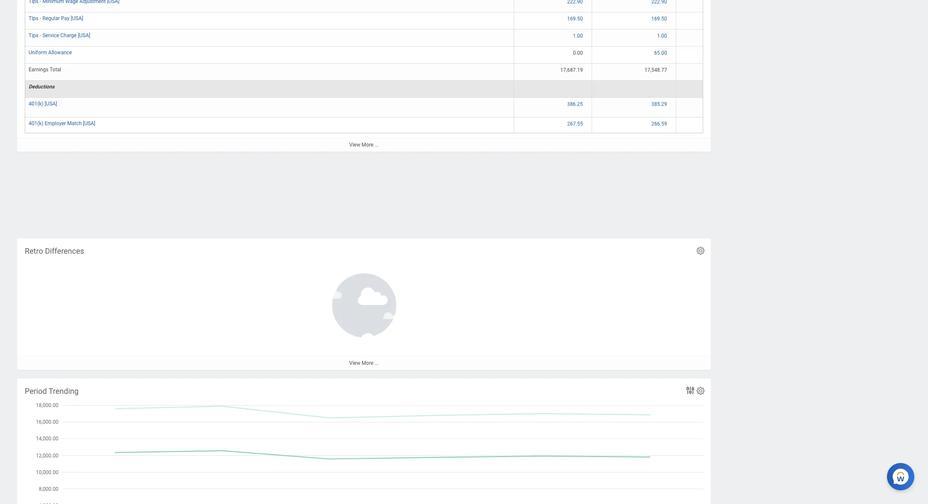 Task type: vqa. For each thing, say whether or not it's contained in the screenshot.
row
no



Task type: locate. For each thing, give the bounding box(es) containing it.
... inside retro differences element
[[375, 360, 379, 366]]

4 difference image from the top
[[680, 50, 752, 56]]

difference image for 65.00
[[680, 50, 752, 56]]

401(k) left the employer
[[29, 121, 43, 126]]

1 vertical spatial view
[[349, 360, 360, 366]]

...
[[375, 142, 379, 148], [375, 360, 379, 366]]

2 1.00 from the left
[[657, 33, 667, 39]]

2 more from the top
[[362, 360, 374, 366]]

tips - regular pay [usa] link
[[29, 14, 83, 21]]

0 vertical spatial view more ... link
[[17, 138, 711, 152]]

1 401(k) from the top
[[29, 101, 43, 107]]

tips - regular pay [usa]
[[29, 15, 83, 21]]

0.00 button
[[573, 50, 584, 56]]

1 vertical spatial tips
[[29, 32, 38, 38]]

401(k) down deductions
[[29, 101, 43, 107]]

more inside retro differences element
[[362, 360, 374, 366]]

... inside compare periods 'element'
[[375, 142, 379, 148]]

0 vertical spatial 401(k)
[[29, 101, 43, 107]]

1 horizontal spatial 169.50
[[652, 16, 667, 22]]

1.00 button up 0.00
[[573, 32, 584, 39]]

1.00 up '65.00' button at the top right
[[657, 33, 667, 39]]

2 - from the top
[[40, 32, 41, 38]]

differences
[[45, 247, 84, 256]]

169.50 up the 65.00
[[652, 16, 667, 22]]

1 more from the top
[[362, 142, 374, 148]]

0 vertical spatial tips
[[29, 15, 38, 21]]

configure retro differences image
[[696, 246, 706, 256]]

1 horizontal spatial 169.50 button
[[652, 15, 669, 22]]

2 view more ... link from the top
[[17, 356, 711, 370]]

difference image
[[680, 0, 752, 5], [680, 15, 752, 22], [680, 32, 752, 39], [680, 50, 752, 56], [680, 67, 752, 74], [680, 84, 752, 90], [680, 101, 752, 108], [680, 121, 752, 127]]

169.50 button
[[567, 15, 584, 22], [652, 15, 669, 22]]

- left regular
[[40, 15, 41, 21]]

difference image for 1.00
[[680, 32, 752, 39]]

7 difference image from the top
[[680, 101, 752, 108]]

1 view more ... from the top
[[349, 142, 379, 148]]

17,548.77 button
[[645, 67, 669, 74]]

tips left regular
[[29, 15, 38, 21]]

1 169.50 from the left
[[567, 16, 583, 22]]

0 vertical spatial -
[[40, 15, 41, 21]]

385.29
[[652, 101, 667, 107]]

1 vertical spatial ...
[[375, 360, 379, 366]]

1 vertical spatial more
[[362, 360, 374, 366]]

1 vertical spatial view more ...
[[349, 360, 379, 366]]

configure period trending image
[[696, 386, 706, 396]]

1 view from the top
[[349, 142, 360, 148]]

[usa] right "pay"
[[71, 15, 83, 21]]

8 difference image from the top
[[680, 121, 752, 127]]

0 horizontal spatial 169.50
[[567, 16, 583, 22]]

17,687.19
[[561, 67, 583, 73]]

169.50 for 2nd '169.50' button from the right
[[567, 16, 583, 22]]

tips - service charge [usa] link
[[29, 31, 90, 38]]

1.00 up 0.00
[[573, 33, 583, 39]]

1 tips from the top
[[29, 15, 38, 21]]

65.00
[[654, 50, 667, 56]]

2 difference image from the top
[[680, 15, 752, 22]]

386.25 button
[[567, 101, 584, 108]]

169.50 button up the 65.00
[[652, 15, 669, 22]]

match
[[67, 121, 82, 126]]

0 vertical spatial more
[[362, 142, 374, 148]]

267.55
[[567, 121, 583, 127]]

1 vertical spatial -
[[40, 32, 41, 38]]

2 ... from the top
[[375, 360, 379, 366]]

difference image for 266.59
[[680, 121, 752, 127]]

view more ...
[[349, 142, 379, 148], [349, 360, 379, 366]]

2 view from the top
[[349, 360, 360, 366]]

3 difference image from the top
[[680, 32, 752, 39]]

[usa] right the charge
[[78, 32, 90, 38]]

0 vertical spatial view
[[349, 142, 360, 148]]

1 vertical spatial 401(k)
[[29, 121, 43, 126]]

[usa] right match on the top
[[83, 121, 95, 126]]

more inside compare periods 'element'
[[362, 142, 374, 148]]

- for service
[[40, 32, 41, 38]]

1.00 for first "1.00" button
[[573, 33, 583, 39]]

17,687.19 button
[[561, 67, 584, 74]]

[usa] inside tips - service charge [usa] link
[[78, 32, 90, 38]]

1 horizontal spatial 1.00 button
[[657, 32, 669, 39]]

5 difference image from the top
[[680, 67, 752, 74]]

1 1.00 from the left
[[573, 33, 583, 39]]

[usa]
[[71, 15, 83, 21], [78, 32, 90, 38], [45, 101, 57, 107], [83, 121, 95, 126]]

2 tips from the top
[[29, 32, 38, 38]]

0 vertical spatial view more ...
[[349, 142, 379, 148]]

0 vertical spatial ...
[[375, 142, 379, 148]]

difference image for 17,548.77
[[680, 67, 752, 74]]

tips
[[29, 15, 38, 21], [29, 32, 38, 38]]

1 ... from the top
[[375, 142, 379, 148]]

0 horizontal spatial 1.00 button
[[573, 32, 584, 39]]

401(k)
[[29, 101, 43, 107], [29, 121, 43, 126]]

tips - service charge [usa]
[[29, 32, 90, 38]]

uniform
[[29, 50, 47, 56]]

view more ... link
[[17, 138, 711, 152], [17, 356, 711, 370]]

[usa] down deductions
[[45, 101, 57, 107]]

[usa] inside 401(k) [usa] link
[[45, 101, 57, 107]]

65.00 button
[[654, 50, 669, 56]]

retro differences
[[25, 247, 84, 256]]

1.00 button up '65.00' button at the top right
[[657, 32, 669, 39]]

view inside retro differences element
[[349, 360, 360, 366]]

169.50
[[567, 16, 583, 22], [652, 16, 667, 22]]

2 169.50 from the left
[[652, 16, 667, 22]]

1 view more ... link from the top
[[17, 138, 711, 152]]

169.50 button up 0.00
[[567, 15, 584, 22]]

tips left service
[[29, 32, 38, 38]]

... for first view more ... link from the bottom
[[375, 360, 379, 366]]

-
[[40, 15, 41, 21], [40, 32, 41, 38]]

1 horizontal spatial 1.00
[[657, 33, 667, 39]]

deductions element
[[29, 82, 55, 90]]

0 horizontal spatial 1.00
[[573, 33, 583, 39]]

view
[[349, 142, 360, 148], [349, 360, 360, 366]]

1 vertical spatial view more ... link
[[17, 356, 711, 370]]

401(k) employer match [usa]
[[29, 121, 95, 126]]

1.00
[[573, 33, 583, 39], [657, 33, 667, 39]]

- left service
[[40, 32, 41, 38]]

2 view more ... from the top
[[349, 360, 379, 366]]

2 401(k) from the top
[[29, 121, 43, 126]]

401(k) inside 401(k) [usa] link
[[29, 101, 43, 107]]

401(k) inside 401(k) employer match [usa] link
[[29, 121, 43, 126]]

169.50 up 0.00
[[567, 16, 583, 22]]

deductions
[[29, 84, 55, 90]]

period trending element
[[17, 379, 711, 505]]

0 horizontal spatial 169.50 button
[[567, 15, 584, 22]]

1 difference image from the top
[[680, 0, 752, 5]]

more
[[362, 142, 374, 148], [362, 360, 374, 366]]

1.00 button
[[573, 32, 584, 39], [657, 32, 669, 39]]

401(k) [usa] link
[[29, 99, 57, 107]]

earnings total element
[[29, 65, 61, 73]]

1 - from the top
[[40, 15, 41, 21]]

1.00 for first "1.00" button from right
[[657, 33, 667, 39]]



Task type: describe. For each thing, give the bounding box(es) containing it.
trending
[[49, 387, 79, 396]]

267.55 button
[[567, 121, 584, 127]]

2 169.50 button from the left
[[652, 15, 669, 22]]

compare periods element
[[17, 0, 830, 245]]

view more ... inside compare periods 'element'
[[349, 142, 379, 148]]

401(k) employer match [usa] link
[[29, 119, 95, 126]]

allowance
[[48, 50, 72, 56]]

401(k) [usa]
[[29, 101, 57, 107]]

view more ... inside retro differences element
[[349, 360, 379, 366]]

0.00
[[573, 50, 583, 56]]

uniform allowance link
[[29, 48, 72, 56]]

... for 2nd view more ... link from the bottom
[[375, 142, 379, 148]]

2 1.00 button from the left
[[657, 32, 669, 39]]

266.59 button
[[652, 121, 669, 127]]

386.25
[[567, 101, 583, 107]]

earnings
[[29, 67, 49, 73]]

[usa] inside tips - regular pay [usa] link
[[71, 15, 83, 21]]

period
[[25, 387, 47, 396]]

385.29 button
[[652, 101, 669, 108]]

1 1.00 button from the left
[[573, 32, 584, 39]]

prior periods image
[[518, 84, 588, 90]]

266.59
[[652, 121, 667, 127]]

401(k) for 401(k) employer match [usa]
[[29, 121, 43, 126]]

tips for tips - service charge [usa]
[[29, 32, 38, 38]]

service
[[42, 32, 59, 38]]

view inside compare periods 'element'
[[349, 142, 360, 148]]

employer
[[45, 121, 66, 126]]

configure and view chart data image
[[685, 386, 696, 396]]

tips for tips - regular pay [usa]
[[29, 15, 38, 21]]

17,548.77
[[645, 67, 667, 73]]

[usa] inside 401(k) employer match [usa] link
[[83, 121, 95, 126]]

difference image for 385.29
[[680, 101, 752, 108]]

retro
[[25, 247, 43, 256]]

- for regular
[[40, 15, 41, 21]]

earnings total
[[29, 67, 61, 73]]

difference image for 169.50
[[680, 15, 752, 22]]

169.50 for second '169.50' button
[[652, 16, 667, 22]]

uniform allowance
[[29, 50, 72, 56]]

period trending
[[25, 387, 79, 396]]

regular
[[42, 15, 60, 21]]

retro differences element
[[17, 238, 711, 370]]

401(k) for 401(k) [usa]
[[29, 101, 43, 107]]

charge
[[60, 32, 77, 38]]

total
[[50, 67, 61, 73]]

1 169.50 button from the left
[[567, 15, 584, 22]]

6 difference image from the top
[[680, 84, 752, 90]]

pay
[[61, 15, 69, 21]]



